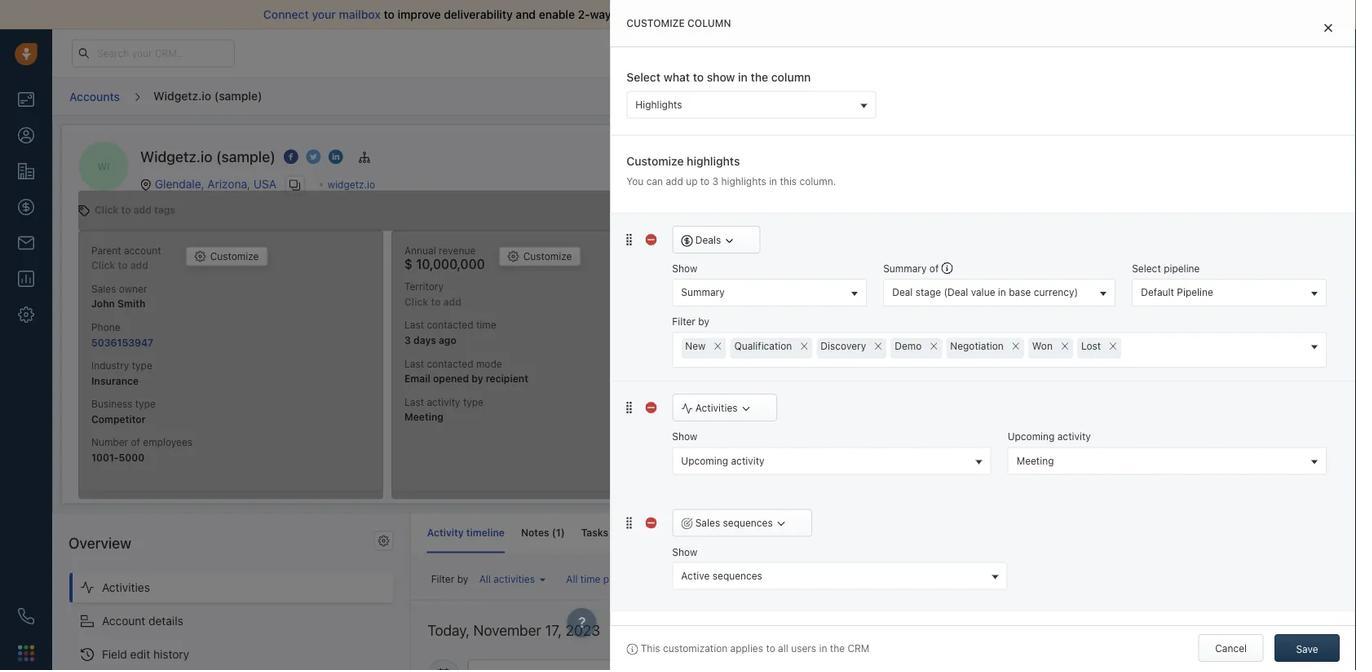 Task type: vqa. For each thing, say whether or not it's contained in the screenshot.
Deals on the top of the page
yes



Task type: describe. For each thing, give the bounding box(es) containing it.
meeting button
[[1008, 447, 1327, 475]]

time
[[581, 574, 601, 585]]

× for negotiation
[[1012, 336, 1021, 354]]

1 vertical spatial (sample)
[[216, 148, 276, 166]]

upcoming inside button
[[682, 455, 729, 467]]

default pipeline
[[1142, 287, 1214, 298]]

× for qualification
[[800, 336, 809, 354]]

all time periods button
[[562, 569, 653, 589]]

call link
[[848, 83, 898, 111]]

all activities link
[[475, 569, 550, 589]]

account details
[[102, 615, 183, 628]]

cancel button
[[1199, 635, 1264, 663]]

create
[[752, 527, 784, 538]]

glendale,
[[155, 177, 204, 191]]

add inside "customize highlights you can add up to 3 highlights in this column."
[[666, 176, 684, 187]]

to left all
[[766, 643, 776, 654]]

your
[[911, 48, 930, 58]]

field edit history
[[102, 648, 189, 661]]

× button for negotiation
[[1008, 336, 1025, 355]]

) for meetings ( 1 )
[[697, 527, 701, 538]]

2-
[[578, 8, 590, 21]]

field
[[102, 648, 127, 661]]

click to add tags
[[95, 204, 175, 216]]

discovery
[[821, 341, 867, 352]]

1 horizontal spatial upcoming activity
[[1008, 431, 1092, 443]]

× button for lost
[[1106, 336, 1122, 355]]

improve
[[398, 8, 441, 21]]

meetings image
[[436, 668, 451, 671]]

highlights
[[636, 99, 683, 110]]

0 vertical spatial of
[[643, 8, 654, 21]]

you
[[627, 176, 644, 187]]

usa
[[254, 177, 277, 191]]

edit
[[130, 648, 150, 661]]

default
[[1142, 287, 1175, 298]]

meetings
[[641, 527, 685, 538]]

× button for won
[[1057, 336, 1074, 355]]

select for select what to show in the column
[[627, 71, 661, 84]]

× for won
[[1061, 336, 1070, 354]]

to right mailbox
[[384, 8, 395, 21]]

tags inside button
[[715, 205, 735, 216]]

1 vertical spatial the
[[830, 643, 845, 654]]

select for select pipeline
[[1133, 263, 1162, 275]]

× button for discovery
[[871, 336, 887, 355]]

0 horizontal spatial filter by
[[431, 574, 469, 585]]

1 horizontal spatial customize
[[524, 251, 572, 262]]

dialog containing ×
[[611, 0, 1357, 671]]

explore plans link
[[1040, 43, 1121, 63]]

( for notes
[[552, 527, 556, 538]]

negotiation
[[951, 341, 1004, 352]]

call
[[873, 91, 890, 102]]

your trial ends in 21 days
[[911, 48, 1018, 58]]

your
[[312, 8, 336, 21]]

1 inside button
[[681, 574, 686, 585]]

summary button
[[673, 279, 867, 307]]

customize
[[627, 18, 685, 29]]

timeline
[[467, 527, 505, 538]]

contact
[[689, 574, 724, 585]]

1 contact button
[[661, 569, 739, 589]]

deliverability
[[444, 8, 513, 21]]

hide tags button
[[666, 201, 744, 221]]

0 vertical spatial the
[[751, 71, 769, 84]]

1 horizontal spatial activities
[[819, 573, 860, 584]]

pipeline
[[1164, 263, 1201, 275]]

cancel
[[1216, 643, 1248, 654]]

activity inside button
[[731, 455, 765, 467]]

upcoming activity inside upcoming activity button
[[682, 455, 765, 467]]

up
[[686, 176, 698, 187]]

sales sequences button
[[673, 509, 813, 537]]

today, november 17, 2023
[[427, 621, 600, 639]]

enable
[[539, 8, 575, 21]]

in inside "customize highlights you can add up to 3 highlights in this column."
[[770, 176, 778, 187]]

all
[[778, 643, 789, 654]]

move image for deals
[[624, 234, 635, 246]]

× for discovery
[[875, 336, 883, 354]]

( for tasks
[[611, 527, 615, 538]]

deal stage (deal value in base currency)
[[893, 287, 1079, 298]]

deals
[[696, 234, 721, 246]]

freshworks switcher image
[[18, 646, 34, 662]]

history
[[153, 648, 189, 661]]

down arrow image for deals
[[724, 235, 736, 247]]

activities inside button
[[696, 402, 738, 414]]

deal stage (deal value in base currency) button
[[884, 279, 1116, 307]]

phone image
[[18, 609, 34, 625]]

1 customize button from the left
[[186, 247, 268, 266]]

0 horizontal spatial a
[[1052, 463, 1056, 473]]

0 vertical spatial widgetz.io (sample)
[[153, 89, 262, 102]]

this
[[641, 643, 661, 654]]

× for lost
[[1109, 336, 1118, 354]]

email
[[657, 8, 686, 21]]

is a large insurance company with a 100 member sales team
[[1052, 415, 1288, 440]]

0 horizontal spatial column
[[688, 18, 731, 29]]

active sequences
[[682, 570, 763, 582]]

down arrow image
[[776, 519, 787, 530]]

0 horizontal spatial activities
[[494, 574, 535, 585]]

× for demo
[[930, 336, 939, 354]]

company
[[1196, 415, 1238, 426]]

month
[[1059, 463, 1084, 473]]

1 horizontal spatial upcoming
[[1008, 431, 1055, 443]]

1 for notes ( 1 )
[[556, 527, 561, 538]]

john
[[1064, 452, 1083, 461]]

insurance
[[1148, 415, 1193, 426]]

0 horizontal spatial add
[[134, 204, 152, 216]]

glendale, arizona, usa
[[155, 177, 277, 191]]

what
[[664, 71, 690, 84]]

0 horizontal spatial tags
[[154, 204, 175, 216]]

trial
[[933, 48, 949, 58]]

widgetz.io link
[[328, 179, 375, 190]]

a month ago
[[1052, 463, 1101, 473]]

sales inside is a large insurance company with a 100 member sales team
[[1092, 429, 1116, 440]]

hide tags
[[691, 205, 735, 216]]

ago
[[1086, 463, 1101, 473]]

to inside "customize highlights you can add up to 3 highlights in this column."
[[701, 176, 710, 187]]

1 horizontal spatial of
[[930, 263, 939, 275]]

column.
[[800, 176, 837, 187]]

21
[[985, 48, 995, 58]]

upcoming activity button
[[673, 447, 992, 475]]

close image
[[1325, 23, 1333, 32]]

save
[[1297, 644, 1319, 655]]

to right what
[[693, 71, 704, 84]]

member
[[1052, 429, 1090, 440]]

accounts link
[[69, 84, 121, 109]]

call button
[[848, 83, 898, 111]]

connect your mailbox to improve deliverability and enable 2-way sync of email conversations.
[[263, 8, 768, 21]]

2 customize button from the left
[[499, 247, 581, 266]]

users
[[792, 643, 817, 654]]

activities button
[[673, 394, 778, 422]]

summary of
[[884, 263, 939, 275]]



Task type: locate. For each thing, give the bounding box(es) containing it.
1 horizontal spatial 1
[[681, 574, 686, 585]]

1 vertical spatial filter by
[[431, 574, 469, 585]]

to left '3'
[[701, 176, 710, 187]]

custom
[[787, 527, 823, 538]]

1 vertical spatial widgetz.io (sample)
[[140, 148, 276, 166]]

× button for demo
[[926, 336, 943, 355]]

2 horizontal spatial customize
[[627, 154, 684, 168]]

5 × button from the left
[[1008, 336, 1025, 355]]

1 for meetings ( 1 )
[[692, 527, 697, 538]]

sales right the custom
[[825, 527, 850, 538]]

× left discovery at right
[[800, 336, 809, 354]]

( right tasks
[[611, 527, 615, 538]]

0 vertical spatial sequences
[[723, 518, 773, 529]]

0 vertical spatial column
[[688, 18, 731, 29]]

0 vertical spatial filter by
[[673, 316, 710, 328]]

today,
[[427, 621, 470, 639]]

plans
[[1087, 47, 1112, 59]]

sales sequences
[[696, 518, 773, 529]]

× right new
[[714, 336, 723, 354]]

with
[[1241, 415, 1260, 426]]

) right meetings at the bottom
[[697, 527, 701, 538]]

4 × from the left
[[930, 336, 939, 354]]

highlights right '3'
[[722, 176, 767, 187]]

none search field inside "dialog"
[[1122, 338, 1142, 355]]

1 horizontal spatial by
[[699, 316, 710, 328]]

deal
[[893, 287, 913, 298]]

1 vertical spatial down arrow image
[[741, 403, 752, 415]]

upcoming
[[1008, 431, 1055, 443], [682, 455, 729, 467]]

customize inside "customize highlights you can add up to 3 highlights in this column."
[[627, 154, 684, 168]]

all for all time periods
[[566, 574, 578, 585]]

periods
[[604, 574, 638, 585]]

a
[[1114, 415, 1120, 426], [1263, 415, 1268, 426], [1052, 463, 1056, 473]]

a left month
[[1052, 463, 1056, 473]]

down arrow image inside "activities" button
[[741, 403, 752, 415]]

activity
[[427, 527, 464, 538]]

0 vertical spatial filter
[[673, 316, 696, 328]]

select up 'highlights'
[[627, 71, 661, 84]]

summary inside button
[[682, 287, 725, 298]]

in inside "button"
[[999, 287, 1007, 298]]

( for meetings
[[688, 527, 692, 538]]

7 × from the left
[[1109, 336, 1118, 354]]

activities down new
[[696, 402, 738, 414]]

filter by inside "dialog"
[[673, 316, 710, 328]]

1 vertical spatial activity
[[731, 455, 765, 467]]

× left won
[[1012, 336, 1021, 354]]

in right users
[[820, 643, 828, 654]]

× button right lost
[[1106, 336, 1122, 355]]

all down timeline
[[480, 574, 491, 585]]

widgetz.io up glendale,
[[140, 148, 213, 166]]

7 × button from the left
[[1106, 336, 1122, 355]]

highlights button
[[627, 91, 877, 119]]

0 horizontal spatial upcoming
[[682, 455, 729, 467]]

demo
[[895, 341, 922, 352]]

applies
[[731, 643, 764, 654]]

column right email
[[688, 18, 731, 29]]

0 horizontal spatial customize button
[[186, 247, 268, 266]]

0 horizontal spatial sales
[[825, 527, 850, 538]]

by left all activities at the left bottom of the page
[[457, 574, 469, 585]]

× right lost
[[1109, 336, 1118, 354]]

conversations.
[[689, 8, 768, 21]]

3 ( from the left
[[688, 527, 692, 538]]

column up highlights button
[[772, 71, 811, 84]]

filter down activity
[[431, 574, 455, 585]]

widgetz.io (sample) up glendale, arizona, usa
[[140, 148, 276, 166]]

2 × from the left
[[800, 336, 809, 354]]

show down deals
[[673, 263, 698, 275]]

activities right deal
[[819, 573, 860, 584]]

down arrow image down qualification
[[741, 403, 752, 415]]

1 vertical spatial upcoming activity
[[682, 455, 765, 467]]

the left crm
[[830, 643, 845, 654]]

activity up active sequences button
[[853, 527, 888, 538]]

0 horizontal spatial all
[[480, 574, 491, 585]]

mng settings image
[[378, 536, 390, 547]]

1 ) from the left
[[561, 527, 565, 538]]

1 horizontal spatial activities
[[696, 402, 738, 414]]

1 horizontal spatial down arrow image
[[741, 403, 752, 415]]

1 vertical spatial sequences
[[713, 570, 763, 582]]

1 move image from the top
[[624, 234, 635, 246]]

summary
[[884, 263, 927, 275], [682, 287, 725, 298]]

add left up
[[666, 176, 684, 187]]

1 horizontal spatial tags
[[715, 205, 735, 216]]

down arrow image
[[724, 235, 736, 247], [741, 403, 752, 415]]

highlights up '3'
[[687, 154, 740, 168]]

connect your mailbox link
[[263, 8, 384, 21]]

2 × button from the left
[[797, 336, 813, 355]]

0 vertical spatial by
[[699, 316, 710, 328]]

0 horizontal spatial activities
[[102, 581, 150, 595]]

the up highlights button
[[751, 71, 769, 84]]

and
[[516, 8, 536, 21]]

send email image
[[1195, 47, 1207, 60]]

1 horizontal spatial (
[[611, 527, 615, 538]]

1 horizontal spatial filter by
[[673, 316, 710, 328]]

sequences
[[723, 518, 773, 529], [713, 570, 763, 582]]

0 horizontal spatial summary
[[682, 287, 725, 298]]

Search your CRM... text field
[[72, 40, 235, 67]]

lost
[[1082, 341, 1102, 352]]

× button right demo
[[926, 336, 943, 355]]

1 vertical spatial highlights
[[722, 176, 767, 187]]

1 vertical spatial select
[[1133, 263, 1162, 275]]

tags
[[154, 204, 175, 216], [715, 205, 735, 216]]

1 vertical spatial column
[[772, 71, 811, 84]]

value
[[972, 287, 996, 298]]

2 ( from the left
[[611, 527, 615, 538]]

move image
[[624, 234, 635, 246], [624, 518, 635, 529]]

deals button
[[673, 226, 761, 254]]

1 horizontal spatial column
[[772, 71, 811, 84]]

widgetz.io
[[328, 179, 375, 190]]

1 vertical spatial activities
[[102, 581, 150, 595]]

2 horizontal spatial (
[[688, 527, 692, 538]]

widgetz.io down the search your crm... "text field"
[[153, 89, 211, 102]]

show for upcoming activity
[[673, 431, 698, 443]]

1 right 'notes' on the bottom
[[556, 527, 561, 538]]

0 vertical spatial select
[[627, 71, 661, 84]]

1 horizontal spatial sales
[[1092, 429, 1116, 440]]

0 horizontal spatial upcoming activity
[[682, 455, 765, 467]]

upcoming activity down "activities" button
[[682, 455, 765, 467]]

1 horizontal spatial select
[[1133, 263, 1162, 275]]

all time periods
[[566, 574, 638, 585]]

large
[[1122, 415, 1145, 426]]

all for all activities
[[480, 574, 491, 585]]

0 vertical spatial summary
[[884, 263, 927, 275]]

0 horizontal spatial the
[[751, 71, 769, 84]]

by up new
[[699, 316, 710, 328]]

pipeline
[[1178, 287, 1214, 298]]

this
[[780, 176, 797, 187]]

0 horizontal spatial filter
[[431, 574, 455, 585]]

create custom sales activity link
[[734, 527, 888, 538]]

activity up john
[[1058, 431, 1092, 443]]

down arrow image for activities
[[741, 403, 752, 415]]

linkedin circled image
[[329, 148, 343, 166]]

1 horizontal spatial all
[[566, 574, 578, 585]]

notes ( 1 )
[[521, 527, 565, 538]]

0 vertical spatial (sample)
[[214, 89, 262, 102]]

0 horizontal spatial activity
[[731, 455, 765, 467]]

all inside button
[[566, 574, 578, 585]]

1 horizontal spatial )
[[697, 527, 701, 538]]

1 vertical spatial of
[[930, 263, 939, 275]]

1 contact
[[681, 574, 724, 585]]

a right is at the bottom right
[[1114, 415, 1120, 426]]

connect
[[263, 8, 309, 21]]

1 vertical spatial sales
[[825, 527, 850, 538]]

down arrow image right deals
[[724, 235, 736, 247]]

2 horizontal spatial a
[[1263, 415, 1268, 426]]

filter by up new
[[673, 316, 710, 328]]

1 vertical spatial by
[[457, 574, 469, 585]]

× button left demo
[[871, 336, 887, 355]]

2 horizontal spatial 1
[[692, 527, 697, 538]]

1 horizontal spatial summary
[[884, 263, 927, 275]]

sequences inside button
[[713, 570, 763, 582]]

stage
[[916, 287, 942, 298]]

upcoming down "activities" button
[[682, 455, 729, 467]]

customize
[[627, 154, 684, 168], [210, 251, 259, 262], [524, 251, 572, 262]]

accounts
[[69, 90, 120, 103]]

select up default at the right top of page
[[1133, 263, 1162, 275]]

in left 21
[[975, 48, 983, 58]]

dialog
[[611, 0, 1357, 671]]

0 vertical spatial highlights
[[687, 154, 740, 168]]

0 vertical spatial widgetz.io
[[153, 89, 211, 102]]

sequences inside button
[[723, 518, 773, 529]]

tags down glendale,
[[154, 204, 175, 216]]

in left base on the top right
[[999, 287, 1007, 298]]

all left the time at bottom left
[[566, 574, 578, 585]]

3 × from the left
[[875, 336, 883, 354]]

0 vertical spatial down arrow image
[[724, 235, 736, 247]]

1 horizontal spatial the
[[830, 643, 845, 654]]

0 vertical spatial add
[[666, 176, 684, 187]]

explore plans
[[1049, 47, 1112, 59]]

widgetz.io (sample)
[[153, 89, 262, 102], [140, 148, 276, 166]]

× button
[[710, 336, 726, 355], [797, 336, 813, 355], [871, 336, 887, 355], [926, 336, 943, 355], [1008, 336, 1025, 355], [1057, 336, 1074, 355], [1106, 336, 1122, 355]]

2 all from the left
[[566, 574, 578, 585]]

explore
[[1049, 47, 1084, 59]]

1 ( from the left
[[552, 527, 556, 538]]

17,
[[545, 621, 562, 639]]

0 horizontal spatial customize
[[210, 251, 259, 262]]

0 vertical spatial move image
[[624, 234, 635, 246]]

0 horizontal spatial down arrow image
[[724, 235, 736, 247]]

2 vertical spatial activity
[[853, 527, 888, 538]]

facebook circled image
[[284, 148, 299, 166]]

1 × from the left
[[714, 336, 723, 354]]

ends
[[952, 48, 973, 58]]

0 vertical spatial upcoming activity
[[1008, 431, 1092, 443]]

widgetz.io
[[153, 89, 211, 102], [140, 148, 213, 166]]

) right 'notes' on the bottom
[[561, 527, 565, 538]]

0 vertical spatial activity
[[1058, 431, 1092, 443]]

phone element
[[10, 601, 42, 633]]

1 vertical spatial filter
[[431, 574, 455, 585]]

way
[[590, 8, 612, 21]]

) for notes ( 1 )
[[561, 527, 565, 538]]

meetings ( 1 )
[[641, 527, 701, 538]]

filter
[[673, 316, 696, 328], [431, 574, 455, 585]]

can
[[647, 176, 663, 187]]

upcoming activity up meeting
[[1008, 431, 1092, 443]]

a left 100 at the right bottom of the page
[[1263, 415, 1268, 426]]

show for active sequences
[[673, 546, 698, 558]]

team
[[1119, 429, 1142, 440]]

click
[[95, 204, 119, 216]]

0 horizontal spatial by
[[457, 574, 469, 585]]

move image right "tasks (" at the left bottom of the page
[[624, 518, 635, 529]]

sequences left down arrow icon
[[723, 518, 773, 529]]

0 horizontal spatial )
[[561, 527, 565, 538]]

move image
[[624, 402, 635, 414]]

move image for sales sequences
[[624, 518, 635, 529]]

filter by down activity
[[431, 574, 469, 585]]

activity down "activities" button
[[731, 455, 765, 467]]

0 horizontal spatial (
[[552, 527, 556, 538]]

customize column
[[627, 18, 731, 29]]

× left demo
[[875, 336, 883, 354]]

add
[[666, 176, 684, 187], [134, 204, 152, 216]]

show deal activities
[[769, 573, 860, 584]]

sales down is at the bottom right
[[1092, 429, 1116, 440]]

select pipeline
[[1133, 263, 1201, 275]]

column
[[688, 18, 731, 29], [772, 71, 811, 84]]

upcoming activity
[[1008, 431, 1092, 443], [682, 455, 765, 467]]

show for summary
[[673, 263, 698, 275]]

filter by
[[673, 316, 710, 328], [431, 574, 469, 585]]

1 horizontal spatial a
[[1114, 415, 1120, 426]]

details
[[149, 615, 183, 628]]

2 horizontal spatial activity
[[1058, 431, 1092, 443]]

0 horizontal spatial of
[[643, 8, 654, 21]]

won
[[1033, 341, 1053, 352]]

3 × button from the left
[[871, 336, 887, 355]]

×
[[714, 336, 723, 354], [800, 336, 809, 354], [875, 336, 883, 354], [930, 336, 939, 354], [1012, 336, 1021, 354], [1061, 336, 1070, 354], [1109, 336, 1118, 354]]

1 vertical spatial add
[[134, 204, 152, 216]]

0 vertical spatial sales
[[1092, 429, 1116, 440]]

summary up deal
[[884, 263, 927, 275]]

× button for qualification
[[797, 336, 813, 355]]

to right click
[[121, 204, 131, 216]]

sequences right active
[[713, 570, 763, 582]]

the
[[751, 71, 769, 84], [830, 643, 845, 654]]

in right show
[[739, 71, 748, 84]]

filter up new
[[673, 316, 696, 328]]

0 horizontal spatial select
[[627, 71, 661, 84]]

save button
[[1275, 635, 1341, 663]]

select what to show in the column
[[627, 71, 811, 84]]

qualification
[[735, 341, 793, 352]]

move image down you
[[624, 234, 635, 246]]

summary down deals
[[682, 287, 725, 298]]

twitter circled image
[[306, 148, 321, 166]]

1 right meetings at the bottom
[[692, 527, 697, 538]]

tasks (
[[581, 527, 615, 538]]

1 vertical spatial widgetz.io
[[140, 148, 213, 166]]

summary for summary of
[[884, 263, 927, 275]]

currency)
[[1034, 287, 1079, 298]]

1 left contact
[[681, 574, 686, 585]]

( left sales
[[688, 527, 692, 538]]

glendale, arizona, usa link
[[155, 177, 277, 191]]

× right demo
[[930, 336, 939, 354]]

activities up the account
[[102, 581, 150, 595]]

3
[[713, 176, 719, 187]]

100
[[1271, 415, 1288, 426]]

meeting
[[1017, 455, 1055, 467]]

john smith
[[1064, 452, 1108, 461]]

show down meetings ( 1 )
[[673, 546, 698, 558]]

2 move image from the top
[[624, 518, 635, 529]]

1 vertical spatial upcoming
[[682, 455, 729, 467]]

× button for new
[[710, 336, 726, 355]]

activity
[[1058, 431, 1092, 443], [731, 455, 765, 467], [853, 527, 888, 538]]

of right sync
[[643, 8, 654, 21]]

tags right hide
[[715, 205, 735, 216]]

new
[[686, 341, 706, 352]]

1 × button from the left
[[710, 336, 726, 355]]

down arrow image inside deals button
[[724, 235, 736, 247]]

0 vertical spatial upcoming
[[1008, 431, 1055, 443]]

None search field
[[1122, 338, 1142, 355]]

× button right new
[[710, 336, 726, 355]]

all activities
[[480, 574, 535, 585]]

mailbox
[[339, 8, 381, 21]]

0 vertical spatial activities
[[696, 402, 738, 414]]

sequences for sales sequences
[[723, 518, 773, 529]]

by inside "dialog"
[[699, 316, 710, 328]]

widgetz.io (sample) down the search your crm... "text field"
[[153, 89, 262, 102]]

1 horizontal spatial add
[[666, 176, 684, 187]]

× for new
[[714, 336, 723, 354]]

× button right won
[[1057, 336, 1074, 355]]

6 × from the left
[[1061, 336, 1070, 354]]

show left deal
[[769, 573, 794, 584]]

6 × button from the left
[[1057, 336, 1074, 355]]

sequences for active sequences
[[713, 570, 763, 582]]

show down "activities" button
[[673, 431, 698, 443]]

hide
[[691, 205, 712, 216]]

5 × from the left
[[1012, 336, 1021, 354]]

notes
[[521, 527, 550, 538]]

1 horizontal spatial filter
[[673, 316, 696, 328]]

upcoming up meeting
[[1008, 431, 1055, 443]]

1 vertical spatial summary
[[682, 287, 725, 298]]

2 ) from the left
[[697, 527, 701, 538]]

summary for summary
[[682, 287, 725, 298]]

× right won
[[1061, 336, 1070, 354]]

× button left discovery at right
[[797, 336, 813, 355]]

add right click
[[134, 204, 152, 216]]

1 horizontal spatial customize button
[[499, 247, 581, 266]]

1 horizontal spatial activity
[[853, 527, 888, 538]]

4 × button from the left
[[926, 336, 943, 355]]

activities up today, november 17, 2023
[[494, 574, 535, 585]]

1 all from the left
[[480, 574, 491, 585]]

1 vertical spatial move image
[[624, 518, 635, 529]]

in left this
[[770, 176, 778, 187]]

0 horizontal spatial 1
[[556, 527, 561, 538]]

of up stage
[[930, 263, 939, 275]]

active sequences button
[[673, 563, 1008, 590]]

× button left won
[[1008, 336, 1025, 355]]

( right 'notes' on the bottom
[[552, 527, 556, 538]]



